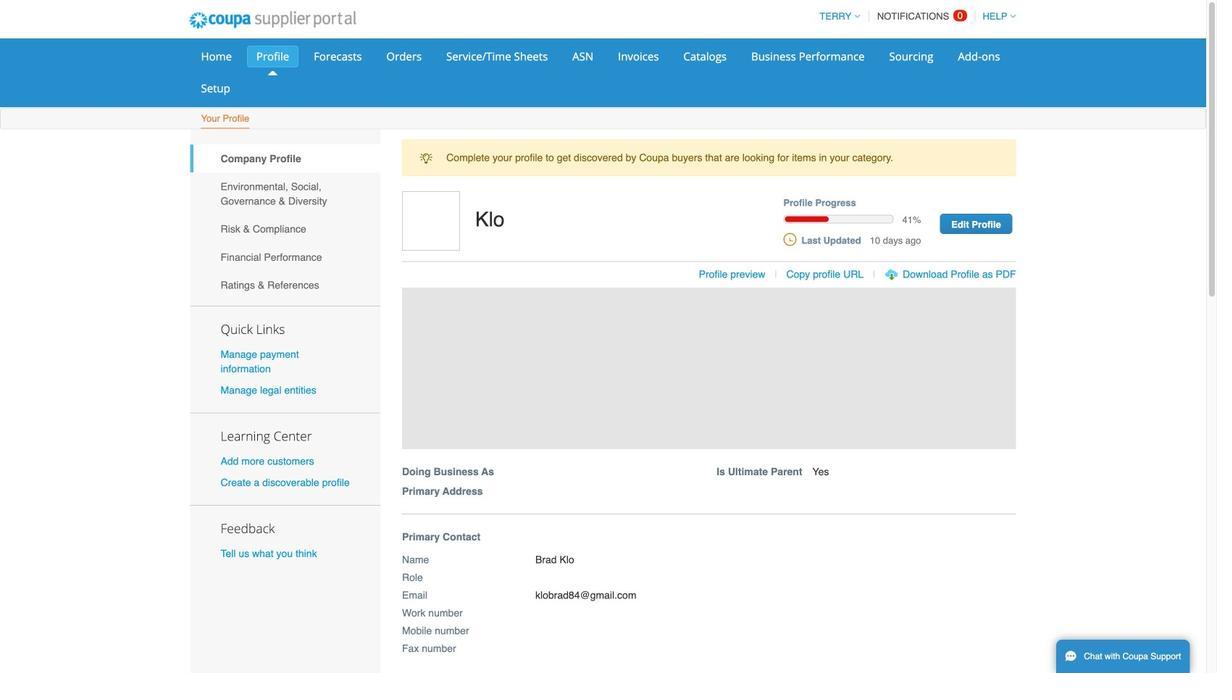 Task type: locate. For each thing, give the bounding box(es) containing it.
navigation
[[813, 2, 1016, 30]]

klo image
[[402, 191, 460, 251]]

alert
[[402, 140, 1016, 176]]

banner
[[397, 191, 1032, 515]]



Task type: describe. For each thing, give the bounding box(es) containing it.
coupa supplier portal image
[[179, 2, 366, 38]]

background image
[[402, 288, 1016, 449]]



Task type: vqa. For each thing, say whether or not it's contained in the screenshot.
'Coupa Supplier Portal' image
yes



